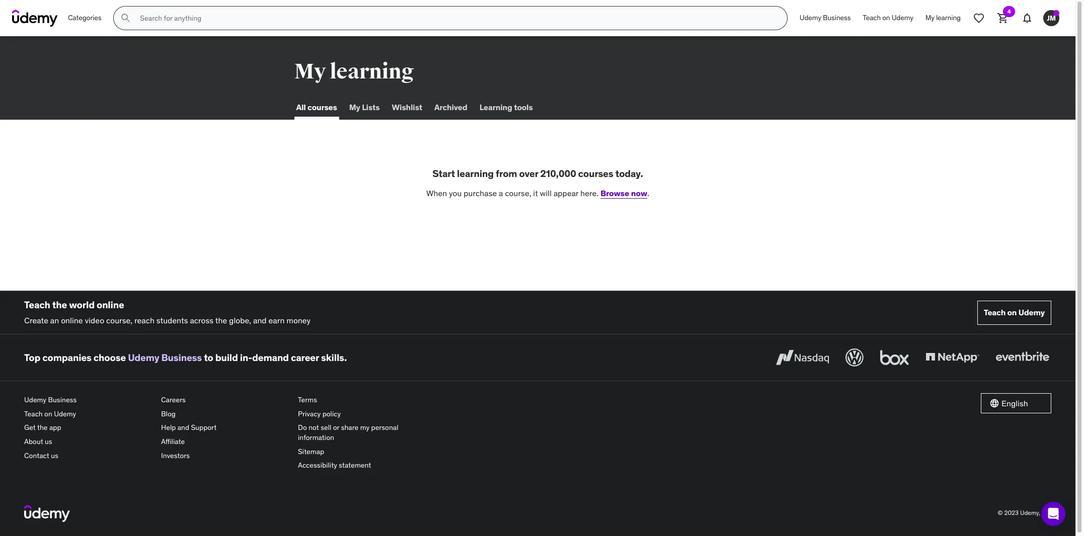Task type: describe. For each thing, give the bounding box(es) containing it.
categories
[[68, 13, 101, 22]]

1 vertical spatial us
[[51, 452, 58, 461]]

start
[[433, 168, 455, 180]]

my lists
[[349, 102, 380, 113]]

when
[[427, 188, 447, 198]]

here.
[[581, 188, 599, 198]]

terms
[[298, 396, 317, 405]]

affiliate
[[161, 438, 185, 447]]

1 vertical spatial business
[[161, 352, 202, 364]]

1 horizontal spatial online
[[97, 299, 124, 311]]

a
[[499, 188, 503, 198]]

share
[[341, 424, 359, 433]]

1 vertical spatial my learning
[[294, 59, 414, 85]]

app
[[49, 424, 61, 433]]

do
[[298, 424, 307, 433]]

statement
[[339, 461, 371, 470]]

careers
[[161, 396, 186, 405]]

accessibility statement link
[[298, 459, 427, 473]]

business for udemy business
[[824, 13, 851, 22]]

2023
[[1005, 510, 1019, 517]]

0 vertical spatial udemy business link
[[794, 6, 857, 30]]

the inside udemy business teach on udemy get the app about us contact us
[[37, 424, 48, 433]]

today.
[[616, 168, 644, 180]]

business for udemy business teach on udemy get the app about us contact us
[[48, 396, 77, 405]]

tools
[[514, 102, 533, 113]]

reach
[[134, 316, 155, 326]]

submit search image
[[120, 12, 132, 24]]

learning tools link
[[478, 96, 535, 120]]

get
[[24, 424, 36, 433]]

policy
[[323, 410, 341, 419]]

companies
[[42, 352, 92, 364]]

.
[[648, 188, 650, 198]]

it
[[534, 188, 538, 198]]

Search for anything text field
[[138, 10, 776, 27]]

personal
[[371, 424, 399, 433]]

across
[[190, 316, 214, 326]]

earn
[[269, 316, 285, 326]]

globe,
[[229, 316, 251, 326]]

over
[[520, 168, 539, 180]]

english button
[[982, 394, 1052, 414]]

browse
[[601, 188, 630, 198]]

0 horizontal spatial teach on udemy
[[863, 13, 914, 22]]

all courses
[[296, 102, 337, 113]]

wishlist image
[[974, 12, 986, 24]]

1 vertical spatial on
[[1008, 308, 1018, 318]]

inc.
[[1043, 510, 1052, 517]]

shopping cart with 4 items image
[[998, 12, 1010, 24]]

netapp image
[[924, 347, 982, 369]]

browse now link
[[601, 188, 648, 198]]

0 vertical spatial the
[[52, 299, 67, 311]]

4 link
[[992, 6, 1016, 30]]

top
[[24, 352, 40, 364]]

1 vertical spatial the
[[215, 316, 227, 326]]

all courses link
[[294, 96, 339, 120]]

eventbrite image
[[994, 347, 1052, 369]]

my for my lists link
[[349, 102, 361, 113]]

0 vertical spatial udemy image
[[12, 10, 58, 27]]

english
[[1002, 399, 1029, 409]]

help and support link
[[161, 422, 290, 436]]

in-
[[240, 352, 252, 364]]

0 vertical spatial on
[[883, 13, 891, 22]]

investors
[[161, 452, 190, 461]]

my for "my learning" link
[[926, 13, 935, 22]]

sell
[[321, 424, 332, 433]]

on inside udemy business teach on udemy get the app about us contact us
[[44, 410, 52, 419]]

when you purchase a course, it will appear here. browse now .
[[427, 188, 650, 198]]

learning tools
[[480, 102, 533, 113]]

career
[[291, 352, 319, 364]]

0 vertical spatial course,
[[505, 188, 532, 198]]

1 vertical spatial udemy business link
[[128, 352, 202, 364]]

teach inside udemy business teach on udemy get the app about us contact us
[[24, 410, 43, 419]]

affiliate link
[[161, 436, 290, 450]]

and inside careers blog help and support affiliate investors
[[178, 424, 189, 433]]

top companies choose udemy business to build in-demand career skills.
[[24, 352, 347, 364]]

privacy
[[298, 410, 321, 419]]

contact us link
[[24, 450, 153, 463]]

udemy business teach on udemy get the app about us contact us
[[24, 396, 77, 461]]

archived link
[[433, 96, 470, 120]]

1 vertical spatial my
[[294, 59, 326, 85]]

terms privacy policy do not sell or share my personal information sitemap accessibility statement
[[298, 396, 399, 470]]

lists
[[362, 102, 380, 113]]

1 vertical spatial teach on udemy
[[984, 308, 1046, 318]]

appear
[[554, 188, 579, 198]]

udemy business
[[800, 13, 851, 22]]



Task type: vqa. For each thing, say whether or not it's contained in the screenshot.
practices
no



Task type: locate. For each thing, give the bounding box(es) containing it.
course, right video
[[106, 316, 132, 326]]

categories button
[[62, 6, 107, 30]]

course,
[[505, 188, 532, 198], [106, 316, 132, 326]]

archived
[[435, 102, 468, 113]]

you
[[449, 188, 462, 198]]

©
[[999, 510, 1004, 517]]

all
[[296, 102, 306, 113]]

and
[[253, 316, 267, 326], [178, 424, 189, 433]]

careers link
[[161, 394, 290, 408]]

online up video
[[97, 299, 124, 311]]

courses inside all courses link
[[308, 102, 337, 113]]

my learning up my lists
[[294, 59, 414, 85]]

1 horizontal spatial my learning
[[926, 13, 961, 22]]

1 horizontal spatial teach on udemy link
[[857, 6, 920, 30]]

1 horizontal spatial business
[[161, 352, 202, 364]]

and left earn
[[253, 316, 267, 326]]

teach inside teach the world online create an online video course, reach students across the globe, and earn money
[[24, 299, 50, 311]]

my learning inside "my learning" link
[[926, 13, 961, 22]]

accessibility
[[298, 461, 337, 470]]

1 vertical spatial course,
[[106, 316, 132, 326]]

1 vertical spatial udemy image
[[24, 506, 70, 523]]

not
[[309, 424, 319, 433]]

about us link
[[24, 436, 153, 450]]

1 horizontal spatial on
[[883, 13, 891, 22]]

0 vertical spatial us
[[45, 438, 52, 447]]

courses up here.
[[579, 168, 614, 180]]

1 vertical spatial and
[[178, 424, 189, 433]]

do not sell or share my personal information button
[[298, 422, 427, 446]]

teach the world online create an online video course, reach students across the globe, and earn money
[[24, 299, 311, 326]]

1 horizontal spatial courses
[[579, 168, 614, 180]]

my
[[926, 13, 935, 22], [294, 59, 326, 85], [349, 102, 361, 113]]

2 vertical spatial teach on udemy link
[[24, 408, 153, 422]]

2 vertical spatial udemy business link
[[24, 394, 153, 408]]

my learning
[[926, 13, 961, 22], [294, 59, 414, 85]]

0 vertical spatial courses
[[308, 102, 337, 113]]

learning up purchase
[[457, 168, 494, 180]]

learning
[[480, 102, 513, 113]]

0 horizontal spatial teach on udemy link
[[24, 408, 153, 422]]

investors link
[[161, 450, 290, 463]]

my
[[360, 424, 370, 433]]

0 horizontal spatial courses
[[308, 102, 337, 113]]

0 vertical spatial my
[[926, 13, 935, 22]]

0 horizontal spatial learning
[[330, 59, 414, 85]]

2 vertical spatial learning
[[457, 168, 494, 180]]

0 horizontal spatial course,
[[106, 316, 132, 326]]

course, right a
[[505, 188, 532, 198]]

teach
[[863, 13, 881, 22], [24, 299, 50, 311], [984, 308, 1006, 318], [24, 410, 43, 419]]

the
[[52, 299, 67, 311], [215, 316, 227, 326], [37, 424, 48, 433]]

udemy image
[[12, 10, 58, 27], [24, 506, 70, 523]]

4
[[1008, 8, 1012, 15]]

from
[[496, 168, 517, 180]]

0 horizontal spatial business
[[48, 396, 77, 405]]

udemy
[[800, 13, 822, 22], [892, 13, 914, 22], [1019, 308, 1046, 318], [128, 352, 159, 364], [24, 396, 46, 405], [54, 410, 76, 419]]

my learning link
[[920, 6, 968, 30]]

0 vertical spatial learning
[[937, 13, 961, 22]]

courses right all
[[308, 102, 337, 113]]

© 2023 udemy, inc.
[[999, 510, 1052, 517]]

my lists link
[[347, 96, 382, 120]]

purchase
[[464, 188, 497, 198]]

0 vertical spatial teach on udemy
[[863, 13, 914, 22]]

video
[[85, 316, 104, 326]]

1 horizontal spatial learning
[[457, 168, 494, 180]]

0 vertical spatial business
[[824, 13, 851, 22]]

small image
[[990, 399, 1000, 409]]

udemy business link
[[794, 6, 857, 30], [128, 352, 202, 364], [24, 394, 153, 408]]

will
[[540, 188, 552, 198]]

teach on udemy link
[[857, 6, 920, 30], [978, 301, 1052, 325], [24, 408, 153, 422]]

2 horizontal spatial learning
[[937, 13, 961, 22]]

blog
[[161, 410, 176, 419]]

create
[[24, 316, 48, 326]]

online right the an
[[61, 316, 83, 326]]

business inside udemy business teach on udemy get the app about us contact us
[[48, 396, 77, 405]]

about
[[24, 438, 43, 447]]

us right about at the bottom of page
[[45, 438, 52, 447]]

terms link
[[298, 394, 427, 408]]

210,000
[[541, 168, 577, 180]]

the up the an
[[52, 299, 67, 311]]

1 horizontal spatial course,
[[505, 188, 532, 198]]

my left wishlist icon
[[926, 13, 935, 22]]

an
[[50, 316, 59, 326]]

volkswagen image
[[844, 347, 866, 369]]

my left the lists
[[349, 102, 361, 113]]

careers blog help and support affiliate investors
[[161, 396, 217, 461]]

0 vertical spatial and
[[253, 316, 267, 326]]

and inside teach the world online create an online video course, reach students across the globe, and earn money
[[253, 316, 267, 326]]

business
[[824, 13, 851, 22], [161, 352, 202, 364], [48, 396, 77, 405]]

contact
[[24, 452, 49, 461]]

1 horizontal spatial the
[[52, 299, 67, 311]]

choose
[[94, 352, 126, 364]]

sitemap
[[298, 448, 324, 457]]

1 vertical spatial learning
[[330, 59, 414, 85]]

learning up the lists
[[330, 59, 414, 85]]

0 horizontal spatial online
[[61, 316, 83, 326]]

skills.
[[321, 352, 347, 364]]

my learning left wishlist icon
[[926, 13, 961, 22]]

money
[[287, 316, 311, 326]]

or
[[333, 424, 340, 433]]

jm
[[1048, 13, 1057, 22]]

1 horizontal spatial my
[[349, 102, 361, 113]]

wishlist link
[[390, 96, 425, 120]]

now
[[632, 188, 648, 198]]

teach on udemy
[[863, 13, 914, 22], [984, 308, 1046, 318]]

blog link
[[161, 408, 290, 422]]

learning left wishlist icon
[[937, 13, 961, 22]]

1 vertical spatial online
[[61, 316, 83, 326]]

1 vertical spatial teach on udemy link
[[978, 301, 1052, 325]]

information
[[298, 434, 334, 443]]

course, inside teach the world online create an online video course, reach students across the globe, and earn money
[[106, 316, 132, 326]]

sitemap link
[[298, 446, 427, 459]]

and right help
[[178, 424, 189, 433]]

0 horizontal spatial the
[[37, 424, 48, 433]]

2 horizontal spatial the
[[215, 316, 227, 326]]

the right get on the left of page
[[37, 424, 48, 433]]

0 horizontal spatial and
[[178, 424, 189, 433]]

2 vertical spatial business
[[48, 396, 77, 405]]

2 vertical spatial my
[[349, 102, 361, 113]]

1 vertical spatial courses
[[579, 168, 614, 180]]

0 vertical spatial teach on udemy link
[[857, 6, 920, 30]]

us right contact
[[51, 452, 58, 461]]

1 horizontal spatial and
[[253, 316, 267, 326]]

2 horizontal spatial my
[[926, 13, 935, 22]]

demand
[[252, 352, 289, 364]]

2 horizontal spatial business
[[824, 13, 851, 22]]

2 vertical spatial the
[[37, 424, 48, 433]]

on
[[883, 13, 891, 22], [1008, 308, 1018, 318], [44, 410, 52, 419]]

build
[[215, 352, 238, 364]]

2 vertical spatial on
[[44, 410, 52, 419]]

box image
[[878, 347, 912, 369]]

0 horizontal spatial on
[[44, 410, 52, 419]]

jm link
[[1040, 6, 1064, 30]]

udemy,
[[1021, 510, 1041, 517]]

nasdaq image
[[774, 347, 832, 369]]

support
[[191, 424, 217, 433]]

the left globe,
[[215, 316, 227, 326]]

us
[[45, 438, 52, 447], [51, 452, 58, 461]]

online
[[97, 299, 124, 311], [61, 316, 83, 326]]

my up all courses
[[294, 59, 326, 85]]

students
[[157, 316, 188, 326]]

help
[[161, 424, 176, 433]]

notifications image
[[1022, 12, 1034, 24]]

to
[[204, 352, 213, 364]]

you have alerts image
[[1054, 10, 1060, 16]]

0 horizontal spatial my learning
[[294, 59, 414, 85]]

2 horizontal spatial teach on udemy link
[[978, 301, 1052, 325]]

0 vertical spatial online
[[97, 299, 124, 311]]

start learning from over 210,000 courses today.
[[433, 168, 644, 180]]

0 vertical spatial my learning
[[926, 13, 961, 22]]

1 horizontal spatial teach on udemy
[[984, 308, 1046, 318]]

2 horizontal spatial on
[[1008, 308, 1018, 318]]

0 horizontal spatial my
[[294, 59, 326, 85]]

wishlist
[[392, 102, 423, 113]]



